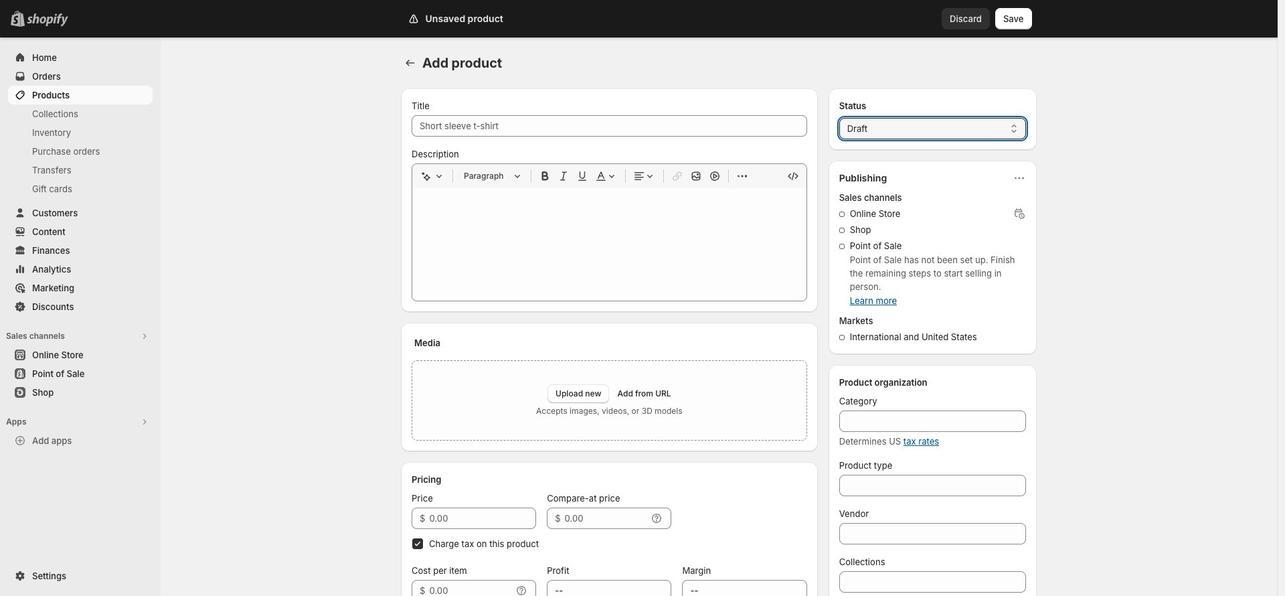 Task type: vqa. For each thing, say whether or not it's contained in the screenshot.
the bottom the Create
no



Task type: describe. For each thing, give the bounding box(es) containing it.
shopify image
[[29, 13, 71, 27]]



Task type: locate. For each thing, give the bounding box(es) containing it.
0.00 text field
[[430, 508, 537, 529], [430, 580, 513, 596]]

None text field
[[840, 411, 1027, 432], [840, 475, 1027, 496], [840, 523, 1027, 545], [840, 571, 1027, 593], [683, 580, 808, 596], [840, 411, 1027, 432], [840, 475, 1027, 496], [840, 523, 1027, 545], [840, 571, 1027, 593], [683, 580, 808, 596]]

1 0.00 text field from the top
[[430, 508, 537, 529]]

2 0.00 text field from the top
[[430, 580, 513, 596]]

Short sleeve t-shirt text field
[[412, 115, 808, 137]]

0 vertical spatial 0.00 text field
[[430, 508, 537, 529]]

None text field
[[547, 580, 672, 596]]

1 vertical spatial 0.00 text field
[[430, 580, 513, 596]]

  text field
[[565, 508, 648, 529]]



